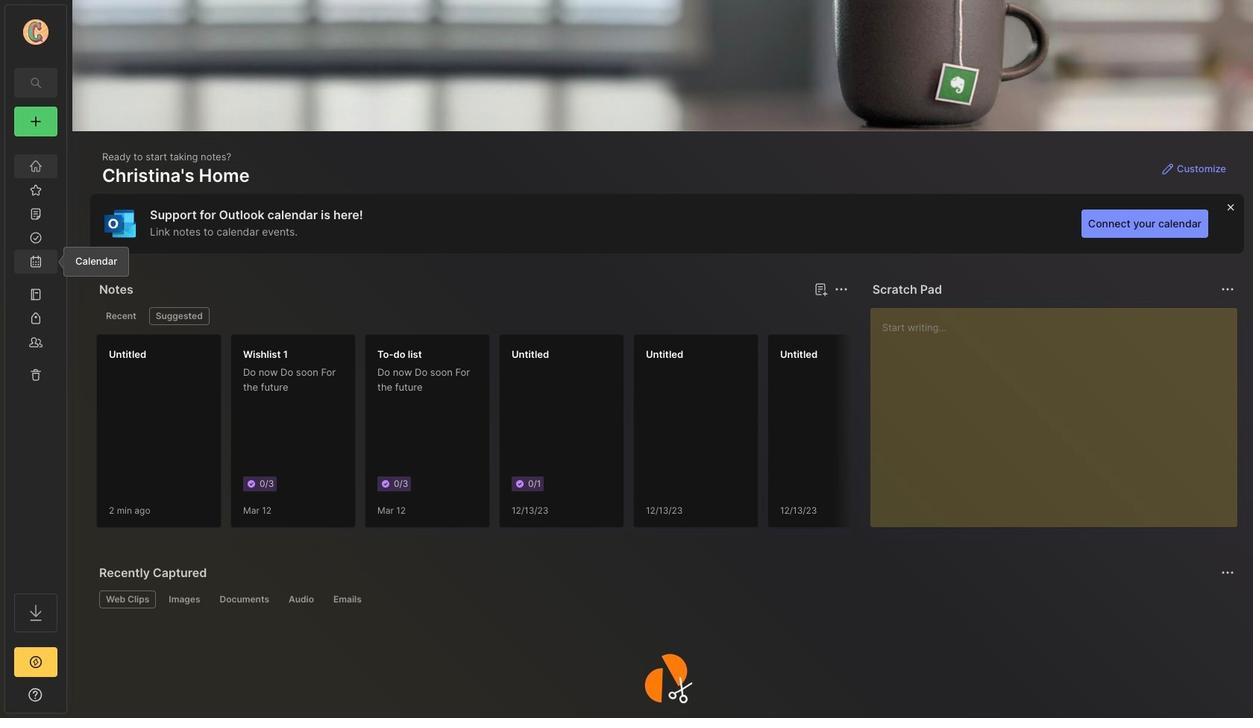 Task type: vqa. For each thing, say whether or not it's contained in the screenshot.
Bold icon
no



Task type: locate. For each thing, give the bounding box(es) containing it.
More actions field
[[831, 279, 852, 300], [1217, 279, 1238, 300], [1217, 562, 1238, 583]]

tree
[[5, 145, 66, 580]]

row group
[[96, 334, 1170, 537]]

tab
[[99, 307, 143, 325], [149, 307, 209, 325], [99, 591, 156, 609], [162, 591, 207, 609], [213, 591, 276, 609], [282, 591, 321, 609], [327, 591, 368, 609]]

upgrade image
[[27, 653, 45, 671]]

more actions image
[[832, 280, 850, 298], [1219, 280, 1237, 298], [1219, 564, 1237, 582]]

0 vertical spatial tab list
[[99, 307, 846, 325]]

tab list
[[99, 307, 846, 325], [99, 591, 1232, 609]]

main element
[[0, 0, 72, 718]]

1 vertical spatial tab list
[[99, 591, 1232, 609]]

account image
[[23, 19, 48, 45]]

Account field
[[5, 17, 66, 47]]



Task type: describe. For each thing, give the bounding box(es) containing it.
1 tab list from the top
[[99, 307, 846, 325]]

click to expand image
[[65, 691, 76, 709]]

2 tab list from the top
[[99, 591, 1232, 609]]

home image
[[28, 159, 43, 174]]

edit search image
[[27, 74, 45, 92]]

Start writing… text field
[[882, 308, 1237, 515]]

WHAT'S NEW field
[[5, 683, 66, 707]]

tree inside main element
[[5, 145, 66, 580]]



